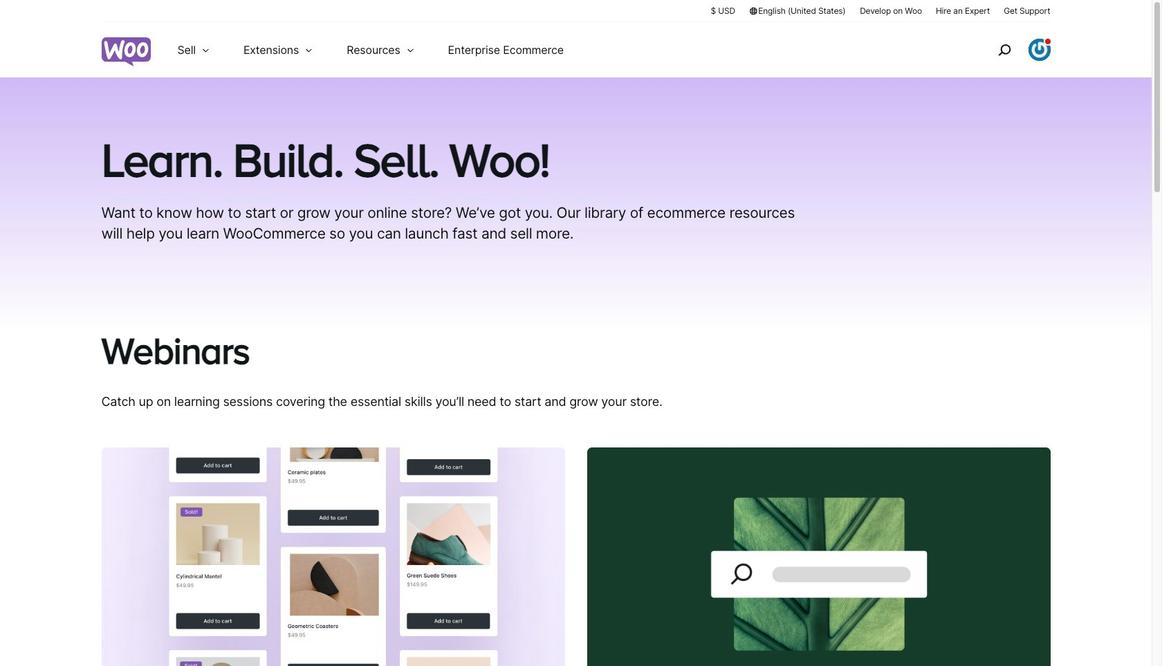 Task type: locate. For each thing, give the bounding box(es) containing it.
search image
[[993, 39, 1016, 61]]



Task type: vqa. For each thing, say whether or not it's contained in the screenshot.
Search Icon
yes



Task type: describe. For each thing, give the bounding box(es) containing it.
service navigation menu element
[[969, 27, 1051, 72]]

open account menu image
[[1029, 39, 1051, 61]]



